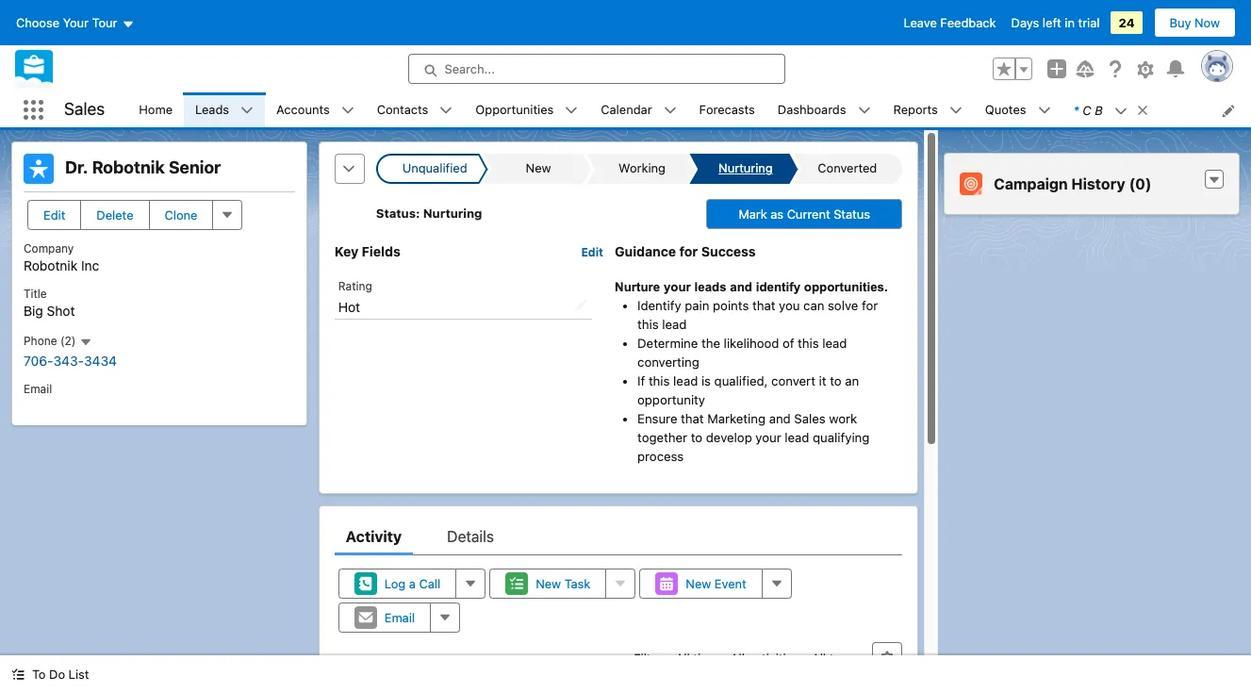 Task type: describe. For each thing, give the bounding box(es) containing it.
company
[[24, 241, 74, 256]]

phone (2)
[[24, 334, 79, 348]]

accounts
[[276, 102, 330, 117]]

tour
[[92, 15, 117, 30]]

it
[[819, 373, 827, 388]]

opportunities
[[476, 102, 554, 117]]

current
[[787, 207, 831, 222]]

trial
[[1079, 15, 1100, 30]]

0 vertical spatial to
[[830, 373, 842, 388]]

key
[[335, 243, 359, 259]]

days left in trial
[[1012, 15, 1100, 30]]

quotes list item
[[974, 92, 1063, 127]]

reports list item
[[882, 92, 974, 127]]

list
[[69, 667, 89, 682]]

now
[[1195, 15, 1221, 30]]

*
[[1074, 102, 1079, 117]]

1 all from the left
[[676, 650, 690, 666]]

c
[[1083, 102, 1092, 117]]

home link
[[128, 92, 184, 127]]

list item containing *
[[1063, 92, 1158, 127]]

left
[[1043, 15, 1062, 30]]

706-
[[24, 353, 53, 369]]

text default image for *
[[1115, 104, 1128, 118]]

forecasts link
[[688, 92, 767, 127]]

contacts
[[377, 102, 429, 117]]

lead left qualifying
[[785, 430, 810, 445]]

in
[[1065, 15, 1075, 30]]

qualifying
[[813, 430, 870, 445]]

lead down solve on the top right of the page
[[823, 336, 847, 351]]

details link
[[447, 517, 494, 555]]

choose your tour button
[[15, 8, 135, 38]]

your
[[63, 15, 89, 30]]

choose
[[16, 15, 60, 30]]

the
[[702, 336, 721, 351]]

activity link
[[346, 517, 402, 555]]

converting
[[638, 354, 700, 369]]

unqualified link
[[387, 156, 479, 182]]

buy
[[1170, 15, 1192, 30]]

details
[[447, 528, 494, 545]]

b
[[1095, 102, 1103, 117]]

inc
[[81, 258, 99, 274]]

(0)
[[1130, 175, 1152, 192]]

0 horizontal spatial status
[[376, 206, 416, 221]]

nurture your leads and identify opportunities. identify pain points that you can solve for this lead determine the likelihood of this lead converting if this lead is qualified, convert it to an opportunity ensure that marketing and sales work together to develop your lead qualifying process
[[615, 280, 888, 464]]

24
[[1119, 15, 1135, 30]]

0 horizontal spatial your
[[664, 280, 691, 294]]

text default image for contacts
[[440, 104, 453, 117]]

process
[[638, 449, 684, 464]]

sales inside nurture your leads and identify opportunities. identify pain points that you can solve for this lead determine the likelihood of this lead converting if this lead is qualified, convert it to an opportunity ensure that marketing and sales work together to develop your lead qualifying process
[[795, 411, 826, 426]]

reports link
[[882, 92, 950, 127]]

1 vertical spatial and
[[769, 411, 791, 426]]

0 vertical spatial and
[[730, 280, 753, 294]]

dr. robotnik senior
[[65, 158, 221, 177]]

dashboards link
[[767, 92, 858, 127]]

leave feedback link
[[904, 15, 997, 30]]

0 vertical spatial this
[[638, 317, 659, 332]]

quotes link
[[974, 92, 1038, 127]]

1 horizontal spatial your
[[756, 430, 782, 445]]

opportunity
[[638, 392, 706, 407]]

senior
[[169, 158, 221, 177]]

calendar
[[601, 102, 652, 117]]

text default image inside to do list button
[[11, 668, 25, 681]]

text default image right (0)
[[1208, 173, 1221, 187]]

rating
[[338, 279, 372, 293]]

do
[[49, 667, 65, 682]]

delete
[[97, 208, 134, 223]]

dashboards
[[778, 102, 847, 117]]

big
[[24, 303, 43, 319]]

likelihood
[[724, 336, 779, 351]]

new for new task
[[536, 576, 561, 591]]

* c b
[[1074, 102, 1103, 117]]

event
[[715, 576, 747, 591]]

edit link
[[581, 244, 604, 259]]

2 vertical spatial this
[[649, 373, 670, 388]]

text default image for quotes
[[1038, 104, 1051, 117]]

working
[[619, 161, 666, 176]]

2 • from the left
[[803, 650, 809, 666]]

title
[[24, 287, 47, 301]]

new task button
[[490, 568, 607, 599]]

leads list item
[[184, 92, 265, 127]]

new for new event
[[686, 576, 711, 591]]

new link
[[491, 154, 582, 184]]

time
[[694, 650, 718, 666]]

campaign
[[994, 175, 1068, 192]]

as
[[771, 207, 784, 222]]

email button
[[338, 602, 431, 633]]

1 vertical spatial to
[[691, 430, 703, 445]]

nurture
[[615, 280, 660, 294]]

can
[[804, 298, 825, 313]]

filters:
[[634, 650, 673, 666]]

1 horizontal spatial edit
[[581, 245, 604, 259]]

706-343-3434 link
[[24, 353, 117, 369]]

0 vertical spatial that
[[753, 298, 776, 313]]

converted
[[818, 161, 877, 176]]

an
[[845, 373, 859, 388]]

activities
[[749, 650, 800, 666]]

converted link
[[802, 154, 893, 184]]

contacts link
[[366, 92, 440, 127]]

robotnik for dr.
[[92, 158, 165, 177]]

clone
[[165, 208, 198, 223]]

together
[[638, 430, 688, 445]]

ensure
[[638, 411, 678, 426]]

reports
[[894, 102, 938, 117]]

is
[[702, 373, 711, 388]]

to do list button
[[0, 656, 100, 693]]

guidance for success
[[615, 243, 756, 259]]

343-
[[53, 353, 84, 369]]

forecasts
[[699, 102, 755, 117]]



Task type: locate. For each thing, give the bounding box(es) containing it.
text default image left *
[[1038, 104, 1051, 117]]

and up points
[[730, 280, 753, 294]]

calendar list item
[[590, 92, 688, 127]]

feedback
[[941, 15, 997, 30]]

identify
[[638, 298, 682, 313]]

work
[[829, 411, 858, 426]]

your
[[664, 280, 691, 294], [756, 430, 782, 445]]

edit
[[43, 208, 65, 223], [581, 245, 604, 259]]

text default image inside the dashboards list item
[[858, 104, 871, 117]]

0 vertical spatial email
[[24, 382, 52, 396]]

0 horizontal spatial for
[[680, 243, 698, 259]]

0 horizontal spatial email
[[24, 382, 52, 396]]

1 horizontal spatial all
[[731, 650, 745, 666]]

new left task at left
[[536, 576, 561, 591]]

all left types
[[812, 650, 826, 666]]

3434
[[84, 353, 117, 369]]

1 vertical spatial your
[[756, 430, 782, 445]]

to right the it at right bottom
[[830, 373, 842, 388]]

leads
[[695, 280, 727, 294]]

for inside nurture your leads and identify opportunities. identify pain points that you can solve for this lead determine the likelihood of this lead converting if this lead is qualified, convert it to an opportunity ensure that marketing and sales work together to develop your lead qualifying process
[[862, 298, 878, 313]]

fields
[[362, 243, 401, 259]]

and
[[730, 280, 753, 294], [769, 411, 791, 426]]

success
[[702, 243, 756, 259]]

text default image inside the opportunities list item
[[565, 104, 578, 117]]

company robotnik inc
[[24, 241, 99, 274]]

to left develop
[[691, 430, 703, 445]]

1 horizontal spatial and
[[769, 411, 791, 426]]

sales
[[64, 99, 105, 119], [795, 411, 826, 426]]

email inside button
[[385, 610, 415, 625]]

lead up determine
[[662, 317, 687, 332]]

accounts list item
[[265, 92, 366, 127]]

guidance
[[615, 243, 676, 259]]

new task
[[536, 576, 591, 591]]

to
[[830, 373, 842, 388], [691, 430, 703, 445]]

all left time
[[676, 650, 690, 666]]

0 horizontal spatial sales
[[64, 99, 105, 119]]

status up fields
[[376, 206, 416, 221]]

text default image inside the phone (2) dropdown button
[[79, 336, 92, 349]]

status inside button
[[834, 207, 871, 222]]

opportunities list item
[[464, 92, 590, 127]]

robotnik up delete button
[[92, 158, 165, 177]]

and down convert
[[769, 411, 791, 426]]

that
[[753, 298, 776, 313], [681, 411, 704, 426]]

0 vertical spatial sales
[[64, 99, 105, 119]]

nurturing inside nurturing link
[[719, 161, 773, 176]]

new
[[526, 161, 551, 176], [536, 576, 561, 591], [686, 576, 711, 591]]

tab list
[[335, 517, 903, 555]]

list containing home
[[128, 92, 1252, 127]]

new event
[[686, 576, 747, 591]]

history
[[1072, 175, 1126, 192]]

new for new
[[526, 161, 551, 176]]

1 vertical spatial for
[[862, 298, 878, 313]]

edit inside edit button
[[43, 208, 65, 223]]

lead image
[[24, 154, 54, 184]]

that down the opportunity
[[681, 411, 704, 426]]

1 horizontal spatial email
[[385, 610, 415, 625]]

1 vertical spatial sales
[[795, 411, 826, 426]]

this right if
[[649, 373, 670, 388]]

text default image for calendar
[[664, 104, 677, 117]]

nurturing up mark
[[719, 161, 773, 176]]

0 vertical spatial for
[[680, 243, 698, 259]]

this right of
[[798, 336, 819, 351]]

you
[[779, 298, 800, 313]]

706-343-3434
[[24, 353, 117, 369]]

1 vertical spatial edit
[[581, 245, 604, 259]]

your down marketing
[[756, 430, 782, 445]]

search...
[[445, 61, 495, 76]]

log a call
[[385, 576, 441, 591]]

tab list containing activity
[[335, 517, 903, 555]]

of
[[783, 336, 795, 351]]

1 horizontal spatial nurturing
[[719, 161, 773, 176]]

choose your tour
[[16, 15, 117, 30]]

0 vertical spatial nurturing
[[719, 161, 773, 176]]

1 vertical spatial this
[[798, 336, 819, 351]]

new left event at bottom right
[[686, 576, 711, 591]]

edit button
[[27, 200, 81, 230]]

phone (2) button
[[24, 334, 92, 349]]

for
[[680, 243, 698, 259], [862, 298, 878, 313]]

text default image down search... button at the top of the page
[[565, 104, 578, 117]]

leave
[[904, 15, 937, 30]]

qualified,
[[715, 373, 768, 388]]

text default image for accounts
[[341, 104, 354, 117]]

your up identify
[[664, 280, 691, 294]]

clone button
[[149, 200, 214, 230]]

status right current
[[834, 207, 871, 222]]

call
[[419, 576, 441, 591]]

buy now button
[[1154, 8, 1237, 38]]

opportunities.
[[804, 280, 888, 294]]

text default image for opportunities
[[565, 104, 578, 117]]

1 horizontal spatial sales
[[795, 411, 826, 426]]

robotnik down company
[[24, 258, 78, 274]]

text default image
[[565, 104, 578, 117], [664, 104, 677, 117], [858, 104, 871, 117], [1038, 104, 1051, 117], [1208, 173, 1221, 187], [11, 668, 25, 681]]

accounts link
[[265, 92, 341, 127]]

working link
[[595, 154, 686, 184]]

text default image inside accounts list item
[[341, 104, 354, 117]]

0 horizontal spatial nurturing
[[423, 206, 482, 221]]

1 horizontal spatial to
[[830, 373, 842, 388]]

text default image for dashboards
[[858, 104, 871, 117]]

contacts list item
[[366, 92, 464, 127]]

text default image for reports
[[950, 104, 963, 117]]

text default image inside quotes list item
[[1038, 104, 1051, 117]]

0 horizontal spatial and
[[730, 280, 753, 294]]

points
[[713, 298, 749, 313]]

mark as current status button
[[707, 199, 903, 229]]

text default image left to
[[11, 668, 25, 681]]

text default image inside the reports list item
[[950, 104, 963, 117]]

0 vertical spatial robotnik
[[92, 158, 165, 177]]

1 horizontal spatial robotnik
[[92, 158, 165, 177]]

robotnik for company
[[24, 258, 78, 274]]

shot
[[47, 303, 75, 319]]

new inside path options list box
[[526, 161, 551, 176]]

list item
[[1063, 92, 1158, 127]]

dr.
[[65, 158, 88, 177]]

sales up the dr.
[[64, 99, 105, 119]]

path options list box
[[376, 154, 903, 184]]

list
[[128, 92, 1252, 127]]

• right activities
[[803, 650, 809, 666]]

nurturing right :
[[423, 206, 482, 221]]

text default image for leads
[[241, 104, 254, 117]]

1 vertical spatial that
[[681, 411, 704, 426]]

• right time
[[722, 650, 728, 666]]

new inside button
[[686, 576, 711, 591]]

to do list
[[32, 667, 89, 682]]

a
[[409, 576, 416, 591]]

3 all from the left
[[812, 650, 826, 666]]

•
[[722, 650, 728, 666], [803, 650, 809, 666]]

edit up company
[[43, 208, 65, 223]]

key fields
[[335, 243, 401, 259]]

text default image inside calendar list item
[[664, 104, 677, 117]]

lead left is
[[674, 373, 698, 388]]

email down the '706-'
[[24, 382, 52, 396]]

0 horizontal spatial edit
[[43, 208, 65, 223]]

identify
[[756, 280, 801, 294]]

text default image left reports link
[[858, 104, 871, 117]]

1 horizontal spatial •
[[803, 650, 809, 666]]

0 vertical spatial your
[[664, 280, 691, 294]]

1 vertical spatial robotnik
[[24, 258, 78, 274]]

for left success
[[680, 243, 698, 259]]

edit left the guidance
[[581, 245, 604, 259]]

0 horizontal spatial •
[[722, 650, 728, 666]]

1 vertical spatial nurturing
[[423, 206, 482, 221]]

leads
[[195, 102, 229, 117]]

text default image right calendar
[[664, 104, 677, 117]]

0 horizontal spatial all
[[676, 650, 690, 666]]

mark as current status
[[739, 207, 871, 222]]

if
[[638, 373, 645, 388]]

search... button
[[408, 54, 785, 84]]

2 horizontal spatial all
[[812, 650, 826, 666]]

this down identify
[[638, 317, 659, 332]]

1 horizontal spatial for
[[862, 298, 878, 313]]

new down the opportunities list item
[[526, 161, 551, 176]]

email down log a call button
[[385, 610, 415, 625]]

that down the identify
[[753, 298, 776, 313]]

0 horizontal spatial that
[[681, 411, 704, 426]]

status
[[376, 206, 416, 221], [834, 207, 871, 222]]

robotnik inside 'company robotnik inc'
[[24, 258, 78, 274]]

marketing
[[708, 411, 766, 426]]

2 all from the left
[[731, 650, 745, 666]]

1 vertical spatial email
[[385, 610, 415, 625]]

solve
[[828, 298, 859, 313]]

sales left work
[[795, 411, 826, 426]]

opportunities link
[[464, 92, 565, 127]]

text default image
[[1136, 104, 1149, 117], [241, 104, 254, 117], [341, 104, 354, 117], [440, 104, 453, 117], [950, 104, 963, 117], [1115, 104, 1128, 118], [79, 336, 92, 349]]

text default image inside leads list item
[[241, 104, 254, 117]]

0 horizontal spatial robotnik
[[24, 258, 78, 274]]

all right time
[[731, 650, 745, 666]]

group
[[993, 58, 1033, 80]]

email
[[24, 382, 52, 396], [385, 610, 415, 625]]

log
[[385, 576, 406, 591]]

1 horizontal spatial status
[[834, 207, 871, 222]]

quotes
[[985, 102, 1027, 117]]

text default image inside contacts list item
[[440, 104, 453, 117]]

new event button
[[640, 568, 763, 599]]

0 horizontal spatial to
[[691, 430, 703, 445]]

home
[[139, 102, 173, 117]]

1 • from the left
[[722, 650, 728, 666]]

leave feedback
[[904, 15, 997, 30]]

dashboards list item
[[767, 92, 882, 127]]

this
[[638, 317, 659, 332], [798, 336, 819, 351], [649, 373, 670, 388]]

for right solve on the top right of the page
[[862, 298, 878, 313]]

new inside button
[[536, 576, 561, 591]]

0 vertical spatial edit
[[43, 208, 65, 223]]

phone
[[24, 334, 57, 348]]

1 horizontal spatial that
[[753, 298, 776, 313]]



Task type: vqa. For each thing, say whether or not it's contained in the screenshot.
STATUS in "button"
yes



